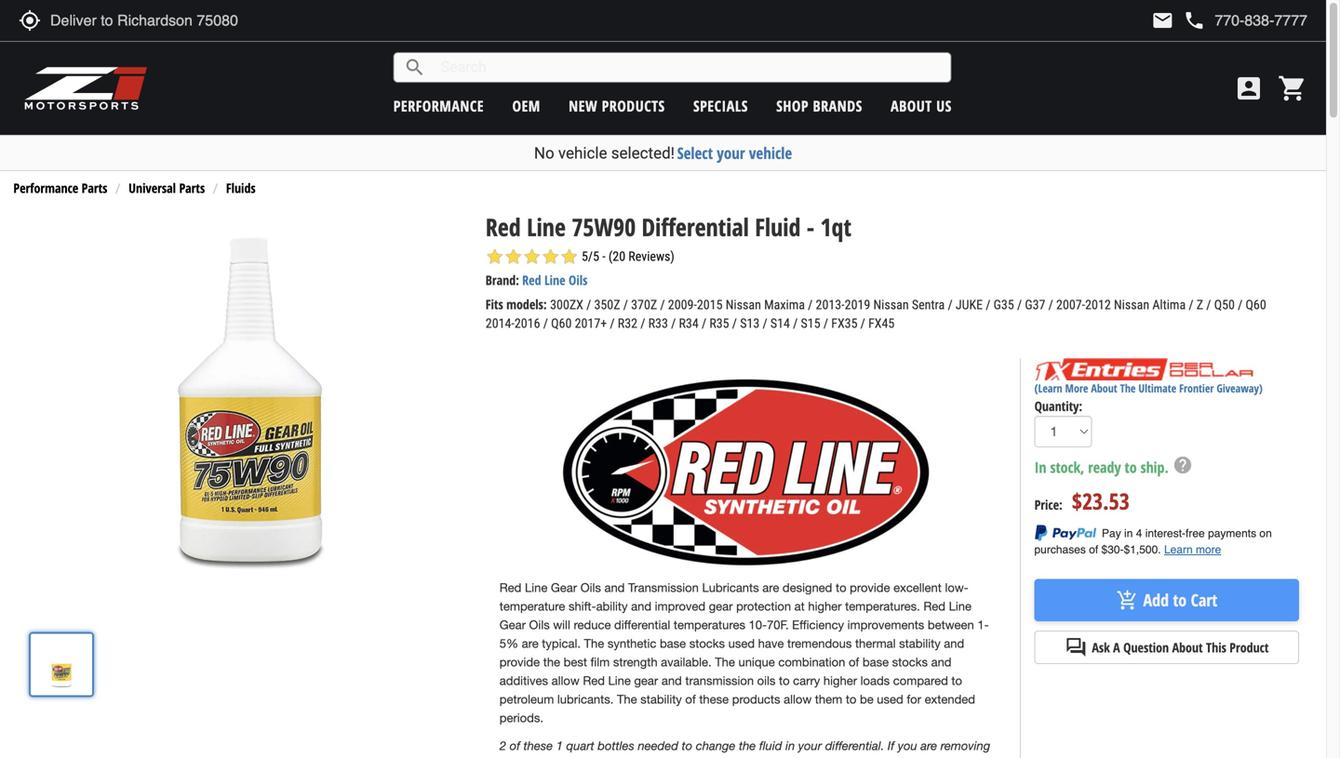 Task type: vqa. For each thing, say whether or not it's contained in the screenshot.
the bottom higher
yes



Task type: locate. For each thing, give the bounding box(es) containing it.
1 horizontal spatial base
[[863, 655, 889, 670]]

0 horizontal spatial allow
[[552, 674, 580, 688]]

0 vertical spatial these
[[699, 693, 729, 707]]

for
[[907, 693, 921, 707]]

these inside 2 of these 1 quart bottles needed to change the fluid in your differential. if you are removing the rear cover, we recommend purchasing a third bottle as the actual capacity of th
[[524, 739, 553, 754]]

improved
[[655, 599, 706, 614]]

the
[[1120, 381, 1136, 396], [584, 637, 604, 651], [715, 655, 735, 670], [617, 693, 637, 707]]

2015
[[697, 298, 723, 313]]

0 horizontal spatial these
[[524, 739, 553, 754]]

allow down carry
[[784, 693, 812, 707]]

stability down between
[[899, 637, 941, 651]]

specials link
[[693, 96, 748, 116]]

2 horizontal spatial about
[[1172, 639, 1203, 657]]

stability
[[899, 637, 941, 651], [641, 693, 682, 707]]

about left this
[[1172, 639, 1203, 657]]

s15
[[801, 316, 821, 332]]

base
[[660, 637, 686, 651], [863, 655, 889, 670]]

0 horizontal spatial vehicle
[[558, 144, 607, 162]]

your
[[717, 142, 745, 164], [798, 739, 822, 754]]

parts right universal
[[179, 179, 205, 197]]

to up purchasing
[[682, 739, 693, 754]]

red up brand:
[[486, 210, 521, 243]]

300zx / 350z / 370z / 2009-2015 nissan maxima / 2013-2019 nissan sentra / juke / g35 / g37 / 2007-2012 nissan altima / z / q50 / q60 2014-2016 / q60 2017+ / r32 / r33 / r34 / r35 / s13 / s14 / s15 / fx35 / fx45
[[486, 298, 1267, 332]]

are right 5%
[[522, 637, 539, 651]]

the down the reduce
[[584, 637, 604, 651]]

the up transmission
[[715, 655, 735, 670]]

stocks up compared at the bottom right
[[892, 655, 928, 670]]

phone link
[[1183, 9, 1308, 32]]

transmission
[[685, 674, 754, 688]]

parts
[[82, 179, 107, 197], [179, 179, 205, 197]]

0 vertical spatial gear
[[709, 599, 733, 614]]

3 star from the left
[[523, 248, 541, 266]]

we
[[579, 758, 595, 759]]

0 vertical spatial base
[[660, 637, 686, 651]]

used right be
[[877, 693, 903, 707]]

2 vertical spatial oils
[[529, 618, 550, 633]]

add
[[1143, 589, 1169, 612]]

vehicle inside no vehicle selected! select your vehicle
[[558, 144, 607, 162]]

oils up shift-
[[581, 581, 601, 595]]

gear up shift-
[[551, 581, 577, 595]]

the right the as
[[816, 758, 833, 759]]

a
[[729, 758, 736, 759]]

these
[[699, 693, 729, 707], [524, 739, 553, 754]]

and up ability
[[604, 581, 625, 595]]

higher up efficiency
[[808, 599, 842, 614]]

select
[[677, 142, 713, 164]]

line down strength
[[608, 674, 631, 688]]

the down 2
[[500, 758, 517, 759]]

5%
[[500, 637, 518, 651]]

be
[[860, 693, 874, 707]]

2
[[500, 739, 506, 754]]

are up protection
[[763, 581, 779, 595]]

periods.
[[500, 711, 544, 726]]

selected!
[[611, 144, 675, 162]]

nissan
[[726, 298, 761, 313], [874, 298, 909, 313], [1114, 298, 1150, 313]]

mail link
[[1152, 9, 1174, 32]]

3 nissan from the left
[[1114, 298, 1150, 313]]

0 vertical spatial about
[[891, 96, 932, 116]]

Search search field
[[426, 53, 951, 82]]

fits models:
[[486, 296, 550, 313]]

2 nissan from the left
[[874, 298, 909, 313]]

1 vertical spatial are
[[522, 637, 539, 651]]

about
[[891, 96, 932, 116], [1091, 381, 1118, 396], [1172, 639, 1203, 657]]

2 vertical spatial about
[[1172, 639, 1203, 657]]

0 horizontal spatial parts
[[82, 179, 107, 197]]

your inside 2 of these 1 quart bottles needed to change the fluid in your differential. if you are removing the rear cover, we recommend purchasing a third bottle as the actual capacity of th
[[798, 739, 822, 754]]

gear down lubricants
[[709, 599, 733, 614]]

/ right s13
[[763, 316, 768, 332]]

1 horizontal spatial provide
[[850, 581, 890, 595]]

1 vertical spatial these
[[524, 739, 553, 754]]

0 horizontal spatial gear
[[500, 618, 526, 633]]

improvements
[[848, 618, 925, 633]]

nissan right 2012
[[1114, 298, 1150, 313]]

of down thermal at the right of page
[[849, 655, 859, 670]]

vehicle down shop
[[749, 142, 792, 164]]

1 horizontal spatial these
[[699, 693, 729, 707]]

1 horizontal spatial gear
[[551, 581, 577, 595]]

products up selected!
[[602, 96, 665, 116]]

base up available.
[[660, 637, 686, 651]]

z1 motorsports logo image
[[23, 65, 148, 112]]

2 horizontal spatial are
[[921, 739, 937, 754]]

nissan up fx45 on the right top
[[874, 298, 909, 313]]

1 vertical spatial oils
[[581, 581, 601, 595]]

are
[[763, 581, 779, 595], [522, 637, 539, 651], [921, 739, 937, 754]]

1 vertical spatial products
[[732, 693, 780, 707]]

giveaway)
[[1217, 381, 1263, 396]]

of right capacity
[[921, 758, 931, 759]]

and up compared at the bottom right
[[931, 655, 952, 670]]

about right more
[[1091, 381, 1118, 396]]

excellent
[[894, 581, 942, 595]]

2 vertical spatial are
[[921, 739, 937, 754]]

1 horizontal spatial parts
[[179, 179, 205, 197]]

2013-
[[816, 298, 845, 313]]

1 horizontal spatial allow
[[784, 693, 812, 707]]

are inside 2 of these 1 quart bottles needed to change the fluid in your differential. if you are removing the rear cover, we recommend purchasing a third bottle as the actual capacity of th
[[921, 739, 937, 754]]

universal
[[129, 179, 176, 197]]

0 horizontal spatial products
[[602, 96, 665, 116]]

2 horizontal spatial nissan
[[1114, 298, 1150, 313]]

/ right s15
[[824, 316, 828, 332]]

370z
[[631, 298, 657, 313]]

to right oils
[[779, 674, 790, 688]]

the down typical.
[[543, 655, 560, 670]]

needed
[[638, 739, 678, 754]]

0 horizontal spatial are
[[522, 637, 539, 651]]

0 horizontal spatial q60
[[551, 316, 572, 332]]

new
[[569, 96, 598, 116]]

additives
[[500, 674, 548, 688]]

0 horizontal spatial stability
[[641, 693, 682, 707]]

used up unique
[[728, 637, 755, 651]]

nissan up s13
[[726, 298, 761, 313]]

of right 2
[[510, 739, 520, 754]]

provide up additives
[[500, 655, 540, 670]]

1 vertical spatial stocks
[[892, 655, 928, 670]]

gear up 5%
[[500, 618, 526, 633]]

these inside red line gear oils and transmission lubricants are designed to provide excellent low- temperature shift-ability and improved gear protection at higher temperatures. red line gear oils will reduce differential temperatures 10-70f. efficiency improvements between 1- 5% are typical. the synthetic base stocks used have tremendous thermal stability and provide the best film strength available. the unique combination of base stocks and additives allow red line gear and transmission oils to carry higher loads compared to petroleum lubricants. the stability of these products allow them to be used for extended periods.
[[699, 693, 729, 707]]

r35
[[710, 316, 729, 332]]

0 vertical spatial oils
[[569, 271, 588, 289]]

/ left "g35"
[[986, 298, 991, 313]]

1 horizontal spatial stability
[[899, 637, 941, 651]]

oils up 300zx
[[569, 271, 588, 289]]

/ left the r33
[[641, 316, 645, 332]]

70f.
[[767, 618, 789, 633]]

fx35
[[831, 316, 858, 332]]

fluid
[[755, 210, 801, 243]]

protection
[[736, 599, 791, 614]]

1 vertical spatial q60
[[551, 316, 572, 332]]

account_box
[[1234, 74, 1264, 103]]

1 vertical spatial gear
[[634, 674, 658, 688]]

75w90
[[572, 210, 636, 243]]

/ right "g35"
[[1017, 298, 1022, 313]]

0 horizontal spatial stocks
[[689, 637, 725, 651]]

these down transmission
[[699, 693, 729, 707]]

performance link
[[393, 96, 484, 116]]

of down transmission
[[685, 693, 696, 707]]

1 horizontal spatial are
[[763, 581, 779, 595]]

q60 right the q50
[[1246, 298, 1267, 313]]

fluids link
[[226, 179, 256, 197]]

the down strength
[[617, 693, 637, 707]]

0 vertical spatial used
[[728, 637, 755, 651]]

allow
[[552, 674, 580, 688], [784, 693, 812, 707]]

vehicle right no
[[558, 144, 607, 162]]

higher up them
[[824, 674, 857, 688]]

1 parts from the left
[[82, 179, 107, 197]]

1 star from the left
[[486, 248, 504, 266]]

at
[[795, 599, 805, 614]]

to right 'add'
[[1173, 589, 1187, 612]]

1 vertical spatial used
[[877, 693, 903, 707]]

your right select
[[717, 142, 745, 164]]

1 horizontal spatial nissan
[[874, 298, 909, 313]]

350z
[[594, 298, 620, 313]]

question_answer ask a question about this product
[[1065, 637, 1269, 659]]

new products link
[[569, 96, 665, 116]]

1 vertical spatial provide
[[500, 655, 540, 670]]

ready
[[1088, 457, 1121, 477]]

shift-
[[569, 599, 596, 614]]

0 horizontal spatial your
[[717, 142, 745, 164]]

oils down temperature
[[529, 618, 550, 633]]

0 vertical spatial higher
[[808, 599, 842, 614]]

/ left s13
[[732, 316, 737, 332]]

to left be
[[846, 693, 857, 707]]

account_box link
[[1230, 74, 1269, 103]]

1 horizontal spatial stocks
[[892, 655, 928, 670]]

about us link
[[891, 96, 952, 116]]

1 horizontal spatial q60
[[1246, 298, 1267, 313]]

performance
[[13, 179, 78, 197]]

gear down strength
[[634, 674, 658, 688]]

1 nissan from the left
[[726, 298, 761, 313]]

about left the us
[[891, 96, 932, 116]]

provide up the "temperatures."
[[850, 581, 890, 595]]

products down oils
[[732, 693, 780, 707]]

my_location
[[19, 9, 41, 32]]

parts right performance
[[82, 179, 107, 197]]

2017+
[[575, 316, 607, 332]]

r33
[[648, 316, 668, 332]]

and down between
[[944, 637, 964, 651]]

1qt
[[820, 210, 852, 243]]

these up rear
[[524, 739, 553, 754]]

stock,
[[1050, 457, 1085, 477]]

to inside 2 of these 1 quart bottles needed to change the fluid in your differential. if you are removing the rear cover, we recommend purchasing a third bottle as the actual capacity of th
[[682, 739, 693, 754]]

red up models:
[[522, 271, 541, 289]]

your up the as
[[798, 739, 822, 754]]

/ right 2016
[[543, 316, 548, 332]]

and down available.
[[662, 674, 682, 688]]

will
[[553, 618, 570, 633]]

1 vertical spatial allow
[[784, 693, 812, 707]]

0 vertical spatial stability
[[899, 637, 941, 651]]

and
[[604, 581, 625, 595], [631, 599, 652, 614], [944, 637, 964, 651], [931, 655, 952, 670], [662, 674, 682, 688]]

red line gear oils and transmission lubricants are designed to provide excellent low- temperature shift-ability and improved gear protection at higher temperatures. red line gear oils will reduce differential temperatures 10-70f. efficiency improvements between 1- 5% are typical. the synthetic base stocks used have tremendous thermal stability and provide the best film strength available. the unique combination of base stocks and additives allow red line gear and transmission oils to carry higher loads compared to petroleum lubricants. the stability of these products allow them to be used for extended periods.
[[500, 581, 989, 726]]

to left ship.
[[1125, 457, 1137, 477]]

allow down best
[[552, 674, 580, 688]]

maxima
[[764, 298, 805, 313]]

price: $23.53
[[1035, 486, 1130, 516]]

1 horizontal spatial gear
[[709, 599, 733, 614]]

cart
[[1191, 589, 1218, 612]]

0 horizontal spatial gear
[[634, 674, 658, 688]]

new products
[[569, 96, 665, 116]]

are right you
[[921, 739, 937, 754]]

star
[[486, 248, 504, 266], [504, 248, 523, 266], [523, 248, 541, 266], [541, 248, 560, 266], [560, 248, 579, 266]]

1 horizontal spatial products
[[732, 693, 780, 707]]

2 parts from the left
[[179, 179, 205, 197]]

stability down available.
[[641, 693, 682, 707]]

1 vertical spatial your
[[798, 739, 822, 754]]

1 vertical spatial about
[[1091, 381, 1118, 396]]

1 horizontal spatial vehicle
[[749, 142, 792, 164]]

300zx
[[550, 298, 583, 313]]

/ right 370z
[[660, 298, 665, 313]]

parts for universal parts
[[179, 179, 205, 197]]

purchasing
[[667, 758, 726, 759]]

and up differential
[[631, 599, 652, 614]]

removing
[[941, 739, 990, 754]]

gear
[[709, 599, 733, 614], [634, 674, 658, 688]]

1 vertical spatial gear
[[500, 618, 526, 633]]

q60 down 300zx
[[551, 316, 572, 332]]

stocks down the temperatures
[[689, 637, 725, 651]]

base down thermal at the right of page
[[863, 655, 889, 670]]

r32
[[618, 316, 638, 332]]

1 horizontal spatial your
[[798, 739, 822, 754]]

0 vertical spatial q60
[[1246, 298, 1267, 313]]

0 horizontal spatial nissan
[[726, 298, 761, 313]]

to inside in stock, ready to ship. help
[[1125, 457, 1137, 477]]



Task type: describe. For each thing, give the bounding box(es) containing it.
products inside red line gear oils and transmission lubricants are designed to provide excellent low- temperature shift-ability and improved gear protection at higher temperatures. red line gear oils will reduce differential temperatures 10-70f. efficiency improvements between 1- 5% are typical. the synthetic base stocks used have tremendous thermal stability and provide the best film strength available. the unique combination of base stocks and additives allow red line gear and transmission oils to carry higher loads compared to petroleum lubricants. the stability of these products allow them to be used for extended periods.
[[732, 693, 780, 707]]

/ up s15
[[808, 298, 813, 313]]

0 vertical spatial stocks
[[689, 637, 725, 651]]

in
[[1035, 457, 1047, 477]]

/ right the g37
[[1049, 298, 1053, 313]]

/ right 350z
[[623, 298, 628, 313]]

brands
[[813, 96, 863, 116]]

/ left the juke
[[948, 298, 953, 313]]

rear
[[520, 758, 541, 759]]

between
[[928, 618, 974, 633]]

red up temperature
[[500, 581, 522, 595]]

2 star from the left
[[504, 248, 523, 266]]

line up red line oils link
[[527, 210, 566, 243]]

no
[[534, 144, 554, 162]]

2014-
[[486, 316, 515, 332]]

ultimate
[[1139, 381, 1177, 396]]

mail
[[1152, 9, 1174, 32]]

quantity:
[[1035, 397, 1083, 415]]

1 vertical spatial base
[[863, 655, 889, 670]]

if
[[888, 739, 895, 754]]

temperatures
[[674, 618, 745, 633]]

select your vehicle link
[[677, 142, 792, 164]]

fluids
[[226, 179, 256, 197]]

the inside red line gear oils and transmission lubricants are designed to provide excellent low- temperature shift-ability and improved gear protection at higher temperatures. red line gear oils will reduce differential temperatures 10-70f. efficiency improvements between 1- 5% are typical. the synthetic base stocks used have tremendous thermal stability and provide the best film strength available. the unique combination of base stocks and additives allow red line gear and transmission oils to carry higher loads compared to petroleum lubricants. the stability of these products allow them to be used for extended periods.
[[543, 655, 560, 670]]

mail phone
[[1152, 9, 1206, 32]]

lubricants
[[702, 581, 759, 595]]

best
[[564, 655, 587, 670]]

universal parts link
[[129, 179, 205, 197]]

designed
[[783, 581, 832, 595]]

1 horizontal spatial used
[[877, 693, 903, 707]]

ship.
[[1141, 457, 1169, 477]]

1-
[[978, 618, 989, 633]]

(learn more about the ultimate frontier giveaway)
[[1035, 381, 1263, 396]]

1 horizontal spatial about
[[1091, 381, 1118, 396]]

fluid
[[759, 739, 782, 754]]

/ right the q50
[[1238, 298, 1243, 313]]

more
[[1065, 381, 1088, 396]]

petroleum
[[500, 693, 554, 707]]

performance parts
[[13, 179, 107, 197]]

specials
[[693, 96, 748, 116]]

them
[[815, 693, 843, 707]]

0 vertical spatial your
[[717, 142, 745, 164]]

/ left s15
[[793, 316, 798, 332]]

0 vertical spatial products
[[602, 96, 665, 116]]

4 star from the left
[[541, 248, 560, 266]]

performance parts link
[[13, 179, 107, 197]]

/ right the r33
[[671, 316, 676, 332]]

1
[[556, 739, 563, 754]]

shop brands link
[[776, 96, 863, 116]]

available.
[[661, 655, 712, 670]]

question
[[1124, 639, 1169, 657]]

question_answer
[[1065, 637, 1087, 659]]

2 of these 1 quart bottles needed to change the fluid in your differential. if you are removing the rear cover, we recommend purchasing a third bottle as the actual capacity of th
[[500, 739, 990, 759]]

/ right z in the right of the page
[[1207, 298, 1211, 313]]

frontier
[[1179, 381, 1214, 396]]

s13
[[740, 316, 760, 332]]

1 vertical spatial higher
[[824, 674, 857, 688]]

0 vertical spatial provide
[[850, 581, 890, 595]]

quart
[[566, 739, 594, 754]]

juke
[[956, 298, 983, 313]]

2007-
[[1056, 298, 1085, 313]]

as
[[801, 758, 813, 759]]

carry
[[793, 674, 820, 688]]

0 horizontal spatial used
[[728, 637, 755, 651]]

shopping_cart
[[1278, 74, 1308, 103]]

no vehicle selected! select your vehicle
[[534, 142, 792, 164]]

search
[[404, 56, 426, 79]]

(learn more about the ultimate frontier giveaway) link
[[1035, 381, 1263, 396]]

2009-
[[668, 298, 697, 313]]

add_shopping_cart add to cart
[[1116, 589, 1218, 612]]

about inside question_answer ask a question about this product
[[1172, 639, 1203, 657]]

ability
[[596, 599, 628, 614]]

red line 75w90 differential fluid - 1qt star star star star star 5/5 - (20 reviews) brand: red line oils
[[486, 210, 852, 289]]

line up temperature
[[525, 581, 548, 595]]

about us
[[891, 96, 952, 116]]

0 vertical spatial are
[[763, 581, 779, 595]]

1 vertical spatial stability
[[641, 693, 682, 707]]

temperature
[[500, 599, 565, 614]]

/ right r34
[[702, 316, 707, 332]]

s14
[[771, 316, 790, 332]]

loads
[[861, 674, 890, 688]]

2016
[[515, 316, 540, 332]]

thermal
[[855, 637, 896, 651]]

phone
[[1183, 9, 1206, 32]]

/ left z in the right of the page
[[1189, 298, 1194, 313]]

line up 300zx
[[544, 271, 565, 289]]

oils
[[757, 674, 776, 688]]

typical.
[[542, 637, 581, 651]]

0 vertical spatial allow
[[552, 674, 580, 688]]

/ left 350z
[[586, 298, 591, 313]]

to right designed
[[836, 581, 847, 595]]

/ left r32
[[610, 316, 615, 332]]

capacity
[[872, 758, 917, 759]]

red down film
[[583, 674, 605, 688]]

oils inside red line 75w90 differential fluid - 1qt star star star star star 5/5 - (20 reviews) brand: red line oils
[[569, 271, 588, 289]]

the left ultimate
[[1120, 381, 1136, 396]]

0 vertical spatial gear
[[551, 581, 577, 595]]

change
[[696, 739, 736, 754]]

transmission
[[628, 581, 699, 595]]

film
[[591, 655, 610, 670]]

differential
[[642, 210, 749, 243]]

oem
[[512, 96, 541, 116]]

0 horizontal spatial base
[[660, 637, 686, 651]]

the up third
[[739, 739, 756, 754]]

10-
[[749, 618, 767, 633]]

have
[[758, 637, 784, 651]]

red up between
[[924, 599, 946, 614]]

to up the 'extended'
[[952, 674, 962, 688]]

0 horizontal spatial about
[[891, 96, 932, 116]]

parts for performance parts
[[82, 179, 107, 197]]

product
[[1230, 639, 1269, 657]]

g35
[[994, 298, 1014, 313]]

cover,
[[544, 758, 576, 759]]

5 star from the left
[[560, 248, 579, 266]]

ask
[[1092, 639, 1110, 657]]

help
[[1173, 455, 1193, 475]]

unique
[[739, 655, 775, 670]]

fits
[[486, 296, 503, 313]]

/ right fx35
[[861, 316, 865, 332]]

2012
[[1085, 298, 1111, 313]]

actual
[[837, 758, 869, 759]]

reduce
[[574, 618, 611, 633]]

0 horizontal spatial provide
[[500, 655, 540, 670]]

r34
[[679, 316, 699, 332]]

differential.
[[825, 739, 885, 754]]

line down low- in the bottom right of the page
[[949, 599, 972, 614]]



